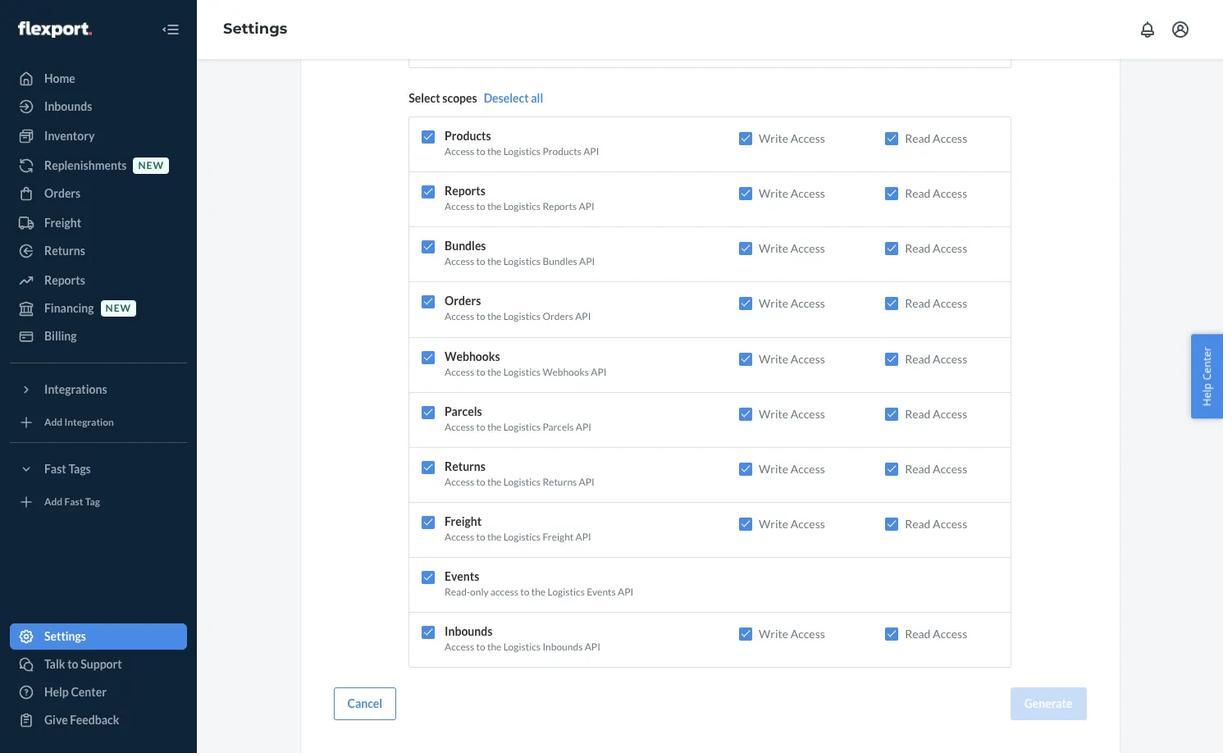 Task type: vqa. For each thing, say whether or not it's contained in the screenshot.


Task type: describe. For each thing, give the bounding box(es) containing it.
home link
[[10, 66, 187, 92]]

bundles access to the logistics bundles api
[[445, 239, 595, 268]]

home
[[44, 71, 75, 85]]

read for returns
[[905, 462, 931, 476]]

returns for returns
[[44, 244, 85, 258]]

read access for reports
[[905, 186, 968, 200]]

logistics for returns
[[504, 476, 541, 488]]

talk to support
[[44, 657, 122, 671]]

read access for products
[[905, 131, 968, 145]]

billing
[[44, 329, 77, 343]]

1 vertical spatial center
[[71, 685, 107, 699]]

to for inbounds
[[476, 641, 486, 654]]

feedback
[[70, 713, 119, 727]]

the for parcels
[[487, 421, 502, 433]]

read access for parcels
[[905, 407, 968, 421]]

help center button
[[1192, 335, 1224, 419]]

write access for inbounds
[[759, 627, 826, 641]]

fast tags
[[44, 462, 91, 476]]

write for parcels
[[759, 407, 789, 421]]

read for webhooks
[[905, 352, 931, 366]]

cancel
[[348, 697, 383, 711]]

logistics for inbounds
[[504, 641, 541, 654]]

add integration link
[[10, 410, 187, 436]]

access inside parcels access to the logistics parcels api
[[445, 421, 475, 433]]

1 horizontal spatial settings link
[[223, 20, 288, 38]]

integration
[[64, 416, 114, 429]]

0 horizontal spatial bundles
[[445, 239, 486, 253]]

new for replenishments
[[138, 160, 164, 172]]

api for orders
[[575, 311, 591, 323]]

to inside events read-only access to the logistics events api
[[521, 586, 530, 598]]

orders access to the logistics orders api
[[445, 294, 591, 323]]

close navigation image
[[161, 20, 181, 39]]

2 vertical spatial freight
[[543, 531, 574, 543]]

billing link
[[10, 323, 187, 350]]

api for freight
[[576, 531, 592, 543]]

0 vertical spatial products
[[445, 129, 491, 143]]

scopes
[[443, 91, 477, 105]]

2 horizontal spatial inbounds
[[543, 641, 583, 654]]

tags
[[68, 462, 91, 476]]

to for orders
[[476, 311, 486, 323]]

api for bundles
[[580, 256, 595, 268]]

give feedback
[[44, 713, 119, 727]]

products access to the logistics products api
[[445, 129, 599, 158]]

returns for returns access to the logistics returns api
[[445, 460, 486, 473]]

orders for orders access to the logistics orders api
[[445, 294, 481, 308]]

read access for freight
[[905, 517, 968, 531]]

add fast tag
[[44, 496, 100, 508]]

returns access to the logistics returns api
[[445, 460, 595, 488]]

cancel button
[[334, 688, 397, 721]]

select scopes deselect all
[[409, 91, 543, 105]]

access inside orders access to the logistics orders api
[[445, 311, 475, 323]]

access inside the inbounds access to the logistics inbounds api
[[445, 641, 475, 654]]

orders link
[[10, 181, 187, 207]]

read access for webhooks
[[905, 352, 968, 366]]

only
[[470, 586, 489, 598]]

orders for orders
[[44, 186, 81, 200]]

read for products
[[905, 131, 931, 145]]

inbounds access to the logistics inbounds api
[[445, 625, 601, 654]]

to for products
[[476, 145, 486, 158]]

access inside freight access to the logistics freight api
[[445, 531, 475, 543]]

logistics for webhooks
[[504, 366, 541, 378]]

1 vertical spatial fast
[[64, 496, 83, 508]]

reports for reports
[[44, 273, 85, 287]]

freight link
[[10, 210, 187, 236]]

write for inbounds
[[759, 627, 789, 641]]

give feedback button
[[10, 707, 187, 734]]

give
[[44, 713, 68, 727]]

read access for orders
[[905, 297, 968, 311]]

api for reports
[[579, 200, 595, 213]]

inbounds for inbounds access to the logistics inbounds api
[[445, 625, 493, 639]]

write access for webhooks
[[759, 352, 826, 366]]

replenishments
[[44, 158, 127, 172]]

access
[[491, 586, 519, 598]]

center inside button
[[1200, 347, 1215, 381]]

api for returns
[[579, 476, 595, 488]]

read for orders
[[905, 297, 931, 311]]

reports access to the logistics reports api
[[445, 184, 595, 213]]

help center inside button
[[1200, 347, 1215, 407]]

support
[[81, 657, 122, 671]]

0 horizontal spatial help center
[[44, 685, 107, 699]]

2 horizontal spatial reports
[[543, 200, 577, 213]]

write for reports
[[759, 186, 789, 200]]

deselect all button
[[484, 90, 543, 107]]

add fast tag link
[[10, 489, 187, 515]]

read for inbounds
[[905, 627, 931, 641]]

talk
[[44, 657, 65, 671]]

1 vertical spatial settings link
[[10, 624, 187, 650]]

events read-only access to the logistics events api
[[445, 570, 634, 598]]

freight for freight access to the logistics freight api
[[445, 515, 482, 529]]

help inside button
[[1200, 383, 1215, 407]]

integrations button
[[10, 377, 187, 403]]

inbounds for inbounds
[[44, 99, 92, 113]]

2 horizontal spatial orders
[[543, 311, 574, 323]]

the for orders
[[487, 311, 502, 323]]

api for parcels
[[576, 421, 592, 433]]

logistics inside events read-only access to the logistics events api
[[548, 586, 585, 598]]

write access for products
[[759, 131, 826, 145]]

read access for returns
[[905, 462, 968, 476]]

access inside webhooks access to the logistics webhooks api
[[445, 366, 475, 378]]

write access for reports
[[759, 186, 826, 200]]

tag
[[85, 496, 100, 508]]

the for freight
[[487, 531, 502, 543]]

to for reports
[[476, 200, 486, 213]]

to for webhooks
[[476, 366, 486, 378]]



Task type: locate. For each thing, give the bounding box(es) containing it.
1 vertical spatial new
[[106, 302, 131, 315]]

0 horizontal spatial new
[[106, 302, 131, 315]]

logistics inside bundles access to the logistics bundles api
[[504, 256, 541, 268]]

logistics inside orders access to the logistics orders api
[[504, 311, 541, 323]]

1 horizontal spatial returns
[[445, 460, 486, 473]]

logistics
[[504, 145, 541, 158], [504, 200, 541, 213], [504, 256, 541, 268], [504, 311, 541, 323], [504, 366, 541, 378], [504, 421, 541, 433], [504, 476, 541, 488], [504, 531, 541, 543], [548, 586, 585, 598], [504, 641, 541, 654]]

the inside the inbounds access to the logistics inbounds api
[[487, 641, 502, 654]]

freight up returns "link" at top
[[44, 216, 81, 230]]

0 vertical spatial settings link
[[223, 20, 288, 38]]

add for add integration
[[44, 416, 63, 429]]

read for bundles
[[905, 242, 931, 256]]

reports for reports access to the logistics reports api
[[445, 184, 486, 198]]

0 vertical spatial events
[[445, 570, 480, 584]]

new for financing
[[106, 302, 131, 315]]

add
[[44, 416, 63, 429], [44, 496, 63, 508]]

reports up financing at the top of the page
[[44, 273, 85, 287]]

inbounds down events read-only access to the logistics events api
[[543, 641, 583, 654]]

1 vertical spatial parcels
[[543, 421, 574, 433]]

9 write access from the top
[[759, 627, 826, 641]]

8 write access from the top
[[759, 517, 826, 531]]

logistics for freight
[[504, 531, 541, 543]]

write for webhooks
[[759, 352, 789, 366]]

inbounds down the home
[[44, 99, 92, 113]]

1 vertical spatial add
[[44, 496, 63, 508]]

settings link
[[223, 20, 288, 38], [10, 624, 187, 650]]

fast left tag
[[64, 496, 83, 508]]

None checkbox
[[886, 132, 899, 145], [422, 186, 435, 199], [739, 297, 753, 311], [886, 297, 899, 311], [422, 351, 435, 364], [886, 353, 899, 366], [422, 406, 435, 419], [886, 408, 899, 421], [422, 461, 435, 474], [422, 516, 435, 529], [739, 518, 753, 531], [422, 571, 435, 585], [422, 626, 435, 640], [886, 628, 899, 641], [886, 132, 899, 145], [422, 186, 435, 199], [739, 297, 753, 311], [886, 297, 899, 311], [422, 351, 435, 364], [886, 353, 899, 366], [422, 406, 435, 419], [886, 408, 899, 421], [422, 461, 435, 474], [422, 516, 435, 529], [739, 518, 753, 531], [422, 571, 435, 585], [422, 626, 435, 640], [886, 628, 899, 641]]

2 read access from the top
[[905, 186, 968, 200]]

financing
[[44, 301, 94, 315]]

8 write from the top
[[759, 517, 789, 531]]

the inside returns access to the logistics returns api
[[487, 476, 502, 488]]

freight for freight
[[44, 216, 81, 230]]

1 vertical spatial events
[[587, 586, 616, 598]]

3 write access from the top
[[759, 242, 826, 256]]

0 horizontal spatial freight
[[44, 216, 81, 230]]

new
[[138, 160, 164, 172], [106, 302, 131, 315]]

3 read access from the top
[[905, 242, 968, 256]]

1 read from the top
[[905, 131, 931, 145]]

logistics for bundles
[[504, 256, 541, 268]]

1 vertical spatial webhooks
[[543, 366, 589, 378]]

logistics up freight access to the logistics freight api
[[504, 476, 541, 488]]

1 vertical spatial returns
[[445, 460, 486, 473]]

the up returns access to the logistics returns api
[[487, 421, 502, 433]]

0 horizontal spatial returns
[[44, 244, 85, 258]]

center
[[1200, 347, 1215, 381], [71, 685, 107, 699]]

7 write from the top
[[759, 462, 789, 476]]

5 write access from the top
[[759, 352, 826, 366]]

orders down "replenishments"
[[44, 186, 81, 200]]

logistics up orders access to the logistics orders api
[[504, 256, 541, 268]]

the up the reports access to the logistics reports api
[[487, 145, 502, 158]]

logistics inside the inbounds access to the logistics inbounds api
[[504, 641, 541, 654]]

reports
[[445, 184, 486, 198], [543, 200, 577, 213], [44, 273, 85, 287]]

write access for parcels
[[759, 407, 826, 421]]

1 horizontal spatial orders
[[445, 294, 481, 308]]

logistics inside returns access to the logistics returns api
[[504, 476, 541, 488]]

read access for bundles
[[905, 242, 968, 256]]

logistics right access
[[548, 586, 585, 598]]

to for parcels
[[476, 421, 486, 433]]

1 vertical spatial products
[[543, 145, 582, 158]]

the up bundles access to the logistics bundles api
[[487, 200, 502, 213]]

4 write access from the top
[[759, 297, 826, 311]]

api inside webhooks access to the logistics webhooks api
[[591, 366, 607, 378]]

to for freight
[[476, 531, 486, 543]]

products down all
[[543, 145, 582, 158]]

logistics up webhooks access to the logistics webhooks api
[[504, 311, 541, 323]]

webhooks up parcels access to the logistics parcels api
[[543, 366, 589, 378]]

0 vertical spatial webhooks
[[445, 349, 500, 363]]

2 vertical spatial returns
[[543, 476, 577, 488]]

1 write from the top
[[759, 131, 789, 145]]

open notifications image
[[1138, 20, 1158, 39]]

logistics up events read-only access to the logistics events api
[[504, 531, 541, 543]]

the inside the reports access to the logistics reports api
[[487, 200, 502, 213]]

1 write access from the top
[[759, 131, 826, 145]]

bundles down the reports access to the logistics reports api
[[445, 239, 486, 253]]

1 horizontal spatial inbounds
[[445, 625, 493, 639]]

0 vertical spatial orders
[[44, 186, 81, 200]]

6 read from the top
[[905, 407, 931, 421]]

talk to support button
[[10, 652, 187, 678]]

write access for orders
[[759, 297, 826, 311]]

returns up freight access to the logistics freight api
[[543, 476, 577, 488]]

reports up bundles access to the logistics bundles api
[[543, 200, 577, 213]]

the right access
[[532, 586, 546, 598]]

0 vertical spatial fast
[[44, 462, 66, 476]]

1 horizontal spatial events
[[587, 586, 616, 598]]

the inside orders access to the logistics orders api
[[487, 311, 502, 323]]

2 horizontal spatial freight
[[543, 531, 574, 543]]

0 horizontal spatial settings link
[[10, 624, 187, 650]]

reports down products access to the logistics products api
[[445, 184, 486, 198]]

7 write access from the top
[[759, 462, 826, 476]]

None checkbox
[[422, 131, 435, 144], [739, 132, 753, 145], [739, 187, 753, 200], [886, 187, 899, 200], [422, 241, 435, 254], [739, 242, 753, 256], [886, 242, 899, 256], [422, 296, 435, 309], [739, 353, 753, 366], [739, 408, 753, 421], [739, 463, 753, 476], [886, 463, 899, 476], [886, 518, 899, 531], [739, 628, 753, 641], [422, 131, 435, 144], [739, 132, 753, 145], [739, 187, 753, 200], [886, 187, 899, 200], [422, 241, 435, 254], [739, 242, 753, 256], [886, 242, 899, 256], [422, 296, 435, 309], [739, 353, 753, 366], [739, 408, 753, 421], [739, 463, 753, 476], [886, 463, 899, 476], [886, 518, 899, 531], [739, 628, 753, 641]]

api for inbounds
[[585, 641, 601, 654]]

api inside events read-only access to the logistics events api
[[618, 586, 634, 598]]

1 vertical spatial settings
[[44, 630, 86, 643]]

parcels
[[445, 404, 482, 418], [543, 421, 574, 433]]

access inside returns access to the logistics returns api
[[445, 476, 475, 488]]

the
[[487, 145, 502, 158], [487, 200, 502, 213], [487, 256, 502, 268], [487, 311, 502, 323], [487, 366, 502, 378], [487, 421, 502, 433], [487, 476, 502, 488], [487, 531, 502, 543], [532, 586, 546, 598], [487, 641, 502, 654]]

to inside the inbounds access to the logistics inbounds api
[[476, 641, 486, 654]]

1 horizontal spatial webhooks
[[543, 366, 589, 378]]

to up webhooks access to the logistics webhooks api
[[476, 311, 486, 323]]

open account menu image
[[1171, 20, 1191, 39]]

api inside parcels access to the logistics parcels api
[[576, 421, 592, 433]]

1 horizontal spatial help center
[[1200, 347, 1215, 407]]

4 write from the top
[[759, 297, 789, 311]]

read access
[[905, 131, 968, 145], [905, 186, 968, 200], [905, 242, 968, 256], [905, 297, 968, 311], [905, 352, 968, 366], [905, 407, 968, 421], [905, 462, 968, 476], [905, 517, 968, 531], [905, 627, 968, 641]]

0 vertical spatial returns
[[44, 244, 85, 258]]

help center link
[[10, 680, 187, 706]]

freight up events read-only access to the logistics events api
[[543, 531, 574, 543]]

access
[[791, 131, 826, 145], [933, 131, 968, 145], [445, 145, 475, 158], [791, 186, 826, 200], [933, 186, 968, 200], [445, 200, 475, 213], [791, 242, 826, 256], [933, 242, 968, 256], [445, 256, 475, 268], [791, 297, 826, 311], [933, 297, 968, 311], [445, 311, 475, 323], [791, 352, 826, 366], [933, 352, 968, 366], [445, 366, 475, 378], [791, 407, 826, 421], [933, 407, 968, 421], [445, 421, 475, 433], [791, 462, 826, 476], [933, 462, 968, 476], [445, 476, 475, 488], [791, 517, 826, 531], [933, 517, 968, 531], [445, 531, 475, 543], [791, 627, 826, 641], [933, 627, 968, 641], [445, 641, 475, 654]]

to inside bundles access to the logistics bundles api
[[476, 256, 486, 268]]

8 read from the top
[[905, 517, 931, 531]]

returns link
[[10, 238, 187, 264]]

webhooks access to the logistics webhooks api
[[445, 349, 607, 378]]

freight up read- at the bottom left of the page
[[445, 515, 482, 529]]

logistics for orders
[[504, 311, 541, 323]]

to inside parcels access to the logistics parcels api
[[476, 421, 486, 433]]

0 vertical spatial reports
[[445, 184, 486, 198]]

0 vertical spatial help
[[1200, 383, 1215, 407]]

read for freight
[[905, 517, 931, 531]]

the for reports
[[487, 200, 502, 213]]

the for bundles
[[487, 256, 502, 268]]

4 read from the top
[[905, 297, 931, 311]]

inventory
[[44, 129, 95, 143]]

to up returns access to the logistics returns api
[[476, 421, 486, 433]]

to up freight access to the logistics freight api
[[476, 476, 486, 488]]

deselect
[[484, 91, 529, 105]]

logistics inside webhooks access to the logistics webhooks api
[[504, 366, 541, 378]]

9 write from the top
[[759, 627, 789, 641]]

2 vertical spatial inbounds
[[543, 641, 583, 654]]

the for products
[[487, 145, 502, 158]]

the for webhooks
[[487, 366, 502, 378]]

orders down bundles access to the logistics bundles api
[[445, 294, 481, 308]]

1 horizontal spatial bundles
[[543, 256, 578, 268]]

inbounds link
[[10, 94, 187, 120]]

access inside bundles access to the logistics bundles api
[[445, 256, 475, 268]]

read access for inbounds
[[905, 627, 968, 641]]

the for inbounds
[[487, 641, 502, 654]]

to inside webhooks access to the logistics webhooks api
[[476, 366, 486, 378]]

fast left tags
[[44, 462, 66, 476]]

returns down freight link
[[44, 244, 85, 258]]

api inside products access to the logistics products api
[[584, 145, 599, 158]]

2 write access from the top
[[759, 186, 826, 200]]

1 vertical spatial help
[[44, 685, 69, 699]]

logistics for parcels
[[504, 421, 541, 433]]

to down only
[[476, 641, 486, 654]]

6 write access from the top
[[759, 407, 826, 421]]

logistics inside products access to the logistics products api
[[504, 145, 541, 158]]

fast
[[44, 462, 66, 476], [64, 496, 83, 508]]

to inside button
[[67, 657, 78, 671]]

1 vertical spatial reports
[[543, 200, 577, 213]]

returns
[[44, 244, 85, 258], [445, 460, 486, 473], [543, 476, 577, 488]]

read
[[905, 131, 931, 145], [905, 186, 931, 200], [905, 242, 931, 256], [905, 297, 931, 311], [905, 352, 931, 366], [905, 407, 931, 421], [905, 462, 931, 476], [905, 517, 931, 531], [905, 627, 931, 641]]

new down reports link
[[106, 302, 131, 315]]

to right talk
[[67, 657, 78, 671]]

1 horizontal spatial new
[[138, 160, 164, 172]]

6 read access from the top
[[905, 407, 968, 421]]

access inside products access to the logistics products api
[[445, 145, 475, 158]]

bundles
[[445, 239, 486, 253], [543, 256, 578, 268]]

freight
[[44, 216, 81, 230], [445, 515, 482, 529], [543, 531, 574, 543]]

bundles up orders access to the logistics orders api
[[543, 256, 578, 268]]

api inside the reports access to the logistics reports api
[[579, 200, 595, 213]]

7 read from the top
[[905, 462, 931, 476]]

logistics up the reports access to the logistics reports api
[[504, 145, 541, 158]]

1 read access from the top
[[905, 131, 968, 145]]

logistics inside parcels access to the logistics parcels api
[[504, 421, 541, 433]]

help
[[1200, 383, 1215, 407], [44, 685, 69, 699]]

logistics up returns access to the logistics returns api
[[504, 421, 541, 433]]

9 read access from the top
[[905, 627, 968, 641]]

0 vertical spatial new
[[138, 160, 164, 172]]

logistics down access
[[504, 641, 541, 654]]

select
[[409, 91, 440, 105]]

the inside products access to the logistics products api
[[487, 145, 502, 158]]

0 horizontal spatial center
[[71, 685, 107, 699]]

api inside orders access to the logistics orders api
[[575, 311, 591, 323]]

2 vertical spatial reports
[[44, 273, 85, 287]]

0 vertical spatial freight
[[44, 216, 81, 230]]

0 horizontal spatial products
[[445, 129, 491, 143]]

the up access
[[487, 531, 502, 543]]

write for orders
[[759, 297, 789, 311]]

write for products
[[759, 131, 789, 145]]

the for returns
[[487, 476, 502, 488]]

products down scopes
[[445, 129, 491, 143]]

5 write from the top
[[759, 352, 789, 366]]

0 vertical spatial center
[[1200, 347, 1215, 381]]

to
[[476, 145, 486, 158], [476, 200, 486, 213], [476, 256, 486, 268], [476, 311, 486, 323], [476, 366, 486, 378], [476, 421, 486, 433], [476, 476, 486, 488], [476, 531, 486, 543], [521, 586, 530, 598], [476, 641, 486, 654], [67, 657, 78, 671]]

inbounds down only
[[445, 625, 493, 639]]

logistics for products
[[504, 145, 541, 158]]

flexport logo image
[[18, 21, 92, 38]]

to inside returns access to the logistics returns api
[[476, 476, 486, 488]]

to right access
[[521, 586, 530, 598]]

4 read access from the top
[[905, 297, 968, 311]]

0 vertical spatial add
[[44, 416, 63, 429]]

the inside events read-only access to the logistics events api
[[532, 586, 546, 598]]

1 horizontal spatial reports
[[445, 184, 486, 198]]

the inside bundles access to the logistics bundles api
[[487, 256, 502, 268]]

2 write from the top
[[759, 186, 789, 200]]

generate button
[[1011, 688, 1087, 721]]

inbounds
[[44, 99, 92, 113], [445, 625, 493, 639], [543, 641, 583, 654]]

2 add from the top
[[44, 496, 63, 508]]

to inside freight access to the logistics freight api
[[476, 531, 486, 543]]

events
[[445, 570, 480, 584], [587, 586, 616, 598]]

orders up webhooks access to the logistics webhooks api
[[543, 311, 574, 323]]

0 horizontal spatial reports
[[44, 273, 85, 287]]

generate
[[1025, 697, 1073, 711]]

None text field
[[409, 35, 1012, 68]]

fast inside dropdown button
[[44, 462, 66, 476]]

logistics inside freight access to the logistics freight api
[[504, 531, 541, 543]]

8 read access from the top
[[905, 517, 968, 531]]

reports link
[[10, 268, 187, 294]]

6 write from the top
[[759, 407, 789, 421]]

write access
[[759, 131, 826, 145], [759, 186, 826, 200], [759, 242, 826, 256], [759, 297, 826, 311], [759, 352, 826, 366], [759, 407, 826, 421], [759, 462, 826, 476], [759, 517, 826, 531], [759, 627, 826, 641]]

parcels down webhooks access to the logistics webhooks api
[[445, 404, 482, 418]]

2 read from the top
[[905, 186, 931, 200]]

1 vertical spatial freight
[[445, 515, 482, 529]]

the down access
[[487, 641, 502, 654]]

the up orders access to the logistics orders api
[[487, 256, 502, 268]]

add left the integration
[[44, 416, 63, 429]]

to for bundles
[[476, 256, 486, 268]]

5 read from the top
[[905, 352, 931, 366]]

0 vertical spatial settings
[[223, 20, 288, 38]]

to up parcels access to the logistics parcels api
[[476, 366, 486, 378]]

1 horizontal spatial center
[[1200, 347, 1215, 381]]

write for bundles
[[759, 242, 789, 256]]

inventory link
[[10, 123, 187, 149]]

write access for freight
[[759, 517, 826, 531]]

to up bundles access to the logistics bundles api
[[476, 200, 486, 213]]

3 write from the top
[[759, 242, 789, 256]]

0 horizontal spatial orders
[[44, 186, 81, 200]]

0 horizontal spatial webhooks
[[445, 349, 500, 363]]

1 horizontal spatial settings
[[223, 20, 288, 38]]

1 vertical spatial orders
[[445, 294, 481, 308]]

write for returns
[[759, 462, 789, 476]]

api inside bundles access to the logistics bundles api
[[580, 256, 595, 268]]

products
[[445, 129, 491, 143], [543, 145, 582, 158]]

the up parcels access to the logistics parcels api
[[487, 366, 502, 378]]

0 horizontal spatial parcels
[[445, 404, 482, 418]]

api
[[584, 145, 599, 158], [579, 200, 595, 213], [580, 256, 595, 268], [575, 311, 591, 323], [591, 366, 607, 378], [576, 421, 592, 433], [579, 476, 595, 488], [576, 531, 592, 543], [618, 586, 634, 598], [585, 641, 601, 654]]

orders
[[44, 186, 81, 200], [445, 294, 481, 308], [543, 311, 574, 323]]

the up freight access to the logistics freight api
[[487, 476, 502, 488]]

3 read from the top
[[905, 242, 931, 256]]

the inside freight access to the logistics freight api
[[487, 531, 502, 543]]

add integration
[[44, 416, 114, 429]]

to up only
[[476, 531, 486, 543]]

2 horizontal spatial returns
[[543, 476, 577, 488]]

0 horizontal spatial events
[[445, 570, 480, 584]]

the inside webhooks access to the logistics webhooks api
[[487, 366, 502, 378]]

the up webhooks access to the logistics webhooks api
[[487, 311, 502, 323]]

1 vertical spatial bundles
[[543, 256, 578, 268]]

0 horizontal spatial settings
[[44, 630, 86, 643]]

to down select scopes deselect all
[[476, 145, 486, 158]]

read-
[[445, 586, 470, 598]]

write
[[759, 131, 789, 145], [759, 186, 789, 200], [759, 242, 789, 256], [759, 297, 789, 311], [759, 352, 789, 366], [759, 407, 789, 421], [759, 462, 789, 476], [759, 517, 789, 531], [759, 627, 789, 641]]

read for reports
[[905, 186, 931, 200]]

fast tags button
[[10, 456, 187, 483]]

write for freight
[[759, 517, 789, 531]]

0 horizontal spatial help
[[44, 685, 69, 699]]

0 horizontal spatial inbounds
[[44, 99, 92, 113]]

1 horizontal spatial freight
[[445, 515, 482, 529]]

returns inside "link"
[[44, 244, 85, 258]]

0 vertical spatial bundles
[[445, 239, 486, 253]]

0 vertical spatial inbounds
[[44, 99, 92, 113]]

write access for returns
[[759, 462, 826, 476]]

1 add from the top
[[44, 416, 63, 429]]

freight access to the logistics freight api
[[445, 515, 592, 543]]

the inside parcels access to the logistics parcels api
[[487, 421, 502, 433]]

2 vertical spatial orders
[[543, 311, 574, 323]]

to up orders access to the logistics orders api
[[476, 256, 486, 268]]

all
[[531, 91, 543, 105]]

access inside the reports access to the logistics reports api
[[445, 200, 475, 213]]

5 read access from the top
[[905, 352, 968, 366]]

1 horizontal spatial help
[[1200, 383, 1215, 407]]

api inside freight access to the logistics freight api
[[576, 531, 592, 543]]

api inside returns access to the logistics returns api
[[579, 476, 595, 488]]

webhooks down orders access to the logistics orders api
[[445, 349, 500, 363]]

parcels up returns access to the logistics returns api
[[543, 421, 574, 433]]

api for webhooks
[[591, 366, 607, 378]]

add down fast tags
[[44, 496, 63, 508]]

read for parcels
[[905, 407, 931, 421]]

webhooks
[[445, 349, 500, 363], [543, 366, 589, 378]]

to inside orders access to the logistics orders api
[[476, 311, 486, 323]]

0 vertical spatial parcels
[[445, 404, 482, 418]]

to inside the reports access to the logistics reports api
[[476, 200, 486, 213]]

1 horizontal spatial products
[[543, 145, 582, 158]]

api inside the inbounds access to the logistics inbounds api
[[585, 641, 601, 654]]

api for products
[[584, 145, 599, 158]]

to for returns
[[476, 476, 486, 488]]

1 horizontal spatial parcels
[[543, 421, 574, 433]]

9 read from the top
[[905, 627, 931, 641]]

1 vertical spatial inbounds
[[445, 625, 493, 639]]

new up the 'orders' link
[[138, 160, 164, 172]]

0 vertical spatial help center
[[1200, 347, 1215, 407]]

to inside products access to the logistics products api
[[476, 145, 486, 158]]

parcels access to the logistics parcels api
[[445, 404, 592, 433]]

7 read access from the top
[[905, 462, 968, 476]]

logistics inside the reports access to the logistics reports api
[[504, 200, 541, 213]]

logistics up parcels access to the logistics parcels api
[[504, 366, 541, 378]]

integrations
[[44, 382, 107, 396]]

1 vertical spatial help center
[[44, 685, 107, 699]]

settings
[[223, 20, 288, 38], [44, 630, 86, 643]]

write access for bundles
[[759, 242, 826, 256]]

returns down parcels access to the logistics parcels api
[[445, 460, 486, 473]]

logistics for reports
[[504, 200, 541, 213]]

add for add fast tag
[[44, 496, 63, 508]]

logistics up bundles access to the logistics bundles api
[[504, 200, 541, 213]]

help center
[[1200, 347, 1215, 407], [44, 685, 107, 699]]



